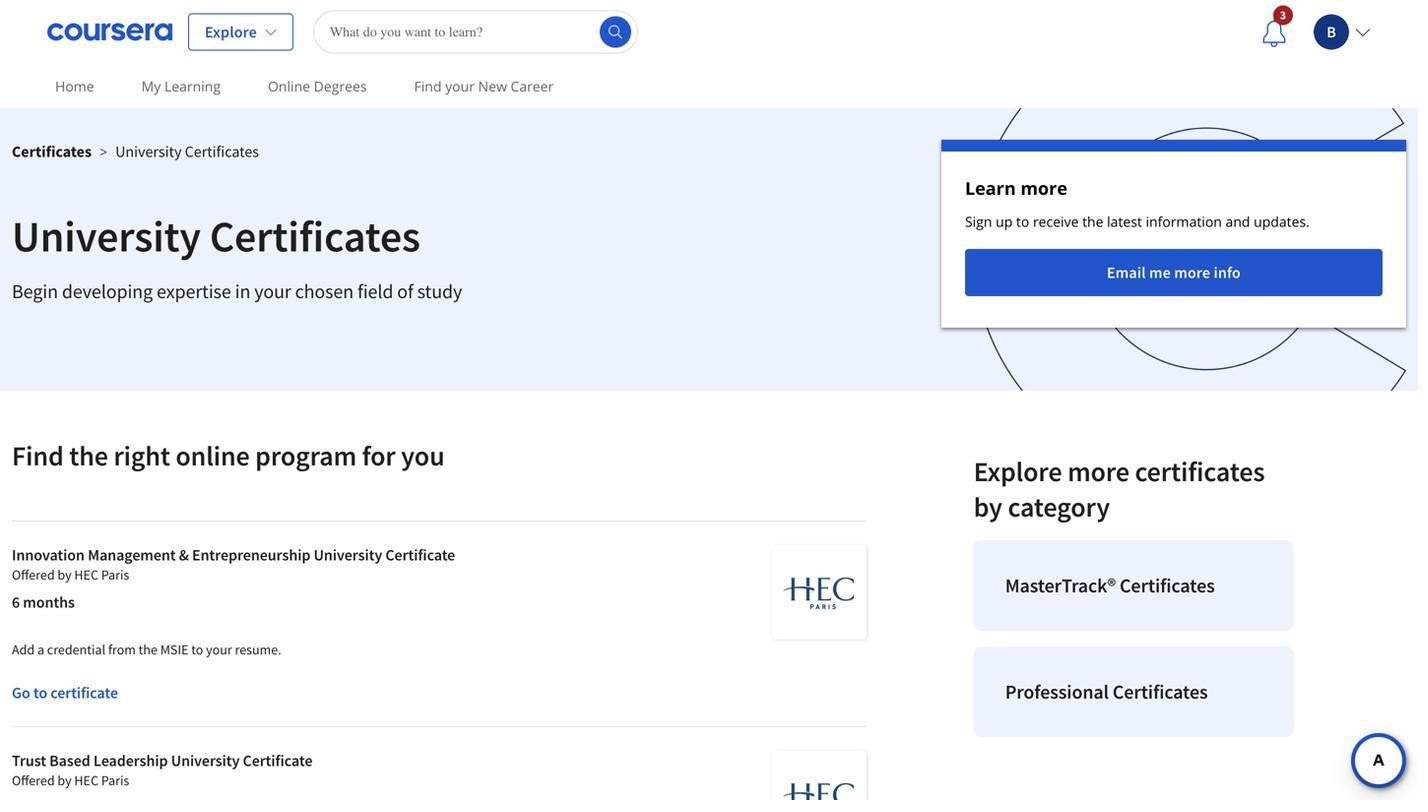 Task type: describe. For each thing, give the bounding box(es) containing it.
find for find your new career
[[414, 77, 442, 96]]

of
[[397, 279, 414, 304]]

career
[[511, 77, 554, 96]]

3
[[1280, 7, 1287, 23]]

add a credential from the msie to your resume.
[[12, 641, 281, 659]]

&
[[179, 546, 189, 565]]

3 button
[[1247, 4, 1302, 60]]

credential
[[47, 641, 105, 659]]

hec inside trust based leadership university certificate offered by hec paris
[[74, 772, 98, 790]]

right
[[114, 439, 170, 473]]

certificates for mastertrack® certificates
[[1120, 574, 1215, 598]]

degrees
[[314, 77, 367, 96]]

certificate
[[50, 684, 118, 703]]

me
[[1150, 263, 1171, 283]]

my
[[142, 77, 161, 96]]

learn more
[[965, 176, 1068, 200]]

offered inside innovation management & entrepreneurship university certificate offered by hec paris 6 months
[[12, 566, 55, 584]]

developing
[[62, 279, 153, 304]]

>
[[100, 142, 107, 161]]

learn more status
[[942, 140, 1407, 328]]

from
[[108, 641, 136, 659]]

up
[[996, 212, 1013, 231]]

paris inside innovation management & entrepreneurship university certificate offered by hec paris 6 months
[[101, 566, 129, 584]]

university right the >
[[115, 142, 182, 162]]

your inside find your new career link
[[445, 77, 475, 96]]

certificate inside innovation management & entrepreneurship university certificate offered by hec paris 6 months
[[386, 546, 455, 565]]

list containing mastertrack® certificates
[[966, 533, 1303, 746]]

based
[[49, 752, 90, 771]]

the for from
[[139, 641, 158, 659]]

find for find the right online program for you
[[12, 439, 64, 473]]

receive
[[1033, 212, 1079, 231]]

1 horizontal spatial to
[[191, 641, 203, 659]]

study
[[417, 279, 462, 304]]

university up developing
[[12, 209, 201, 264]]

sign up to receive the latest information and updates.
[[965, 212, 1310, 231]]

certificates for professional certificates
[[1113, 680, 1208, 705]]

program
[[255, 439, 357, 473]]

offered inside trust based leadership university certificate offered by hec paris
[[12, 772, 55, 790]]

explore for explore
[[205, 22, 257, 42]]

b
[[1327, 22, 1337, 42]]

find your new career
[[414, 77, 554, 96]]

more for explore more certificates by category
[[1068, 455, 1130, 489]]

6
[[12, 593, 20, 613]]

find the right online program for you
[[12, 439, 445, 473]]

resume.
[[235, 641, 281, 659]]

for
[[362, 439, 396, 473]]

new
[[478, 77, 507, 96]]

certificates link
[[12, 142, 92, 162]]

my learning link
[[134, 64, 229, 108]]

find your new career link
[[406, 64, 562, 108]]

mastertrack® certificates
[[1006, 574, 1215, 598]]

management
[[88, 546, 176, 565]]

hec paris image for innovation management & entrepreneurship university certificate
[[773, 546, 867, 640]]

in
[[235, 279, 251, 304]]

email me more info button
[[965, 249, 1383, 297]]

b button
[[1302, 2, 1371, 62]]

leadership
[[93, 752, 168, 771]]

begin
[[12, 279, 58, 304]]



Task type: locate. For each thing, give the bounding box(es) containing it.
1 vertical spatial certificate
[[243, 752, 313, 771]]

certificates
[[12, 142, 92, 162], [185, 142, 259, 162], [210, 209, 421, 264], [1120, 574, 1215, 598], [1113, 680, 1208, 705]]

msie
[[160, 641, 189, 659]]

explore button
[[188, 13, 293, 51]]

1 horizontal spatial explore
[[974, 455, 1063, 489]]

online
[[268, 77, 310, 96]]

None search field
[[313, 10, 638, 54]]

online degrees
[[268, 77, 367, 96]]

months
[[23, 593, 75, 613]]

your left resume.
[[206, 641, 232, 659]]

by inside trust based leadership university certificate offered by hec paris
[[58, 772, 72, 790]]

expertise
[[157, 279, 231, 304]]

university certificates link
[[115, 142, 259, 162]]

hec paris image for trust based leadership university certificate
[[773, 752, 867, 801]]

learning
[[165, 77, 221, 96]]

chosen
[[295, 279, 354, 304]]

the right from
[[139, 641, 158, 659]]

by left category
[[974, 490, 1003, 525]]

1 vertical spatial to
[[191, 641, 203, 659]]

category
[[1008, 490, 1110, 525]]

1 vertical spatial your
[[254, 279, 291, 304]]

mastertrack® certificates link
[[974, 541, 1295, 632]]

paris down the management
[[101, 566, 129, 584]]

2 vertical spatial by
[[58, 772, 72, 790]]

2 hec paris image from the top
[[773, 752, 867, 801]]

1 paris from the top
[[101, 566, 129, 584]]

0 vertical spatial find
[[414, 77, 442, 96]]

0 vertical spatial offered
[[12, 566, 55, 584]]

mastertrack®
[[1006, 574, 1116, 598]]

2 paris from the top
[[101, 772, 129, 790]]

more up receive
[[1021, 176, 1068, 200]]

find
[[414, 77, 442, 96], [12, 439, 64, 473]]

2 hec from the top
[[74, 772, 98, 790]]

by inside explore more certificates by category
[[974, 490, 1003, 525]]

explore for explore more certificates by category
[[974, 455, 1063, 489]]

0 horizontal spatial more
[[1021, 176, 1068, 200]]

1 horizontal spatial more
[[1068, 455, 1130, 489]]

the left latest
[[1083, 212, 1104, 231]]

0 vertical spatial your
[[445, 77, 475, 96]]

field
[[358, 279, 393, 304]]

the inside learn more status
[[1083, 212, 1104, 231]]

1 vertical spatial by
[[58, 566, 72, 584]]

0 vertical spatial explore
[[205, 22, 257, 42]]

university inside innovation management & entrepreneurship university certificate offered by hec paris 6 months
[[314, 546, 382, 565]]

1 vertical spatial the
[[69, 439, 108, 473]]

sign
[[965, 212, 993, 231]]

by
[[974, 490, 1003, 525], [58, 566, 72, 584], [58, 772, 72, 790]]

more for learn more
[[1021, 176, 1068, 200]]

paris down leadership
[[101, 772, 129, 790]]

hec down innovation
[[74, 566, 98, 584]]

information
[[1146, 212, 1223, 231]]

1 hec paris image from the top
[[773, 546, 867, 640]]

0 vertical spatial certificate
[[386, 546, 455, 565]]

email me more info
[[1107, 263, 1241, 283]]

to right up
[[1017, 212, 1030, 231]]

1 horizontal spatial certificate
[[386, 546, 455, 565]]

0 vertical spatial hec
[[74, 566, 98, 584]]

professional certificates link
[[974, 647, 1295, 738]]

add
[[12, 641, 35, 659]]

0 horizontal spatial find
[[12, 439, 64, 473]]

and
[[1226, 212, 1251, 231]]

the
[[1083, 212, 1104, 231], [69, 439, 108, 473], [139, 641, 158, 659]]

1 hec from the top
[[74, 566, 98, 584]]

chat with us image
[[1363, 746, 1395, 777]]

you
[[401, 439, 445, 473]]

to inside learn more status
[[1017, 212, 1030, 231]]

1 vertical spatial hec paris image
[[773, 752, 867, 801]]

0 horizontal spatial the
[[69, 439, 108, 473]]

innovation
[[12, 546, 85, 565]]

more inside explore more certificates by category
[[1068, 455, 1130, 489]]

the for receive
[[1083, 212, 1104, 231]]

1 horizontal spatial the
[[139, 641, 158, 659]]

by down innovation
[[58, 566, 72, 584]]

university certificates
[[12, 209, 421, 264]]

professional certificates
[[1006, 680, 1208, 705]]

the left right
[[69, 439, 108, 473]]

2 horizontal spatial more
[[1175, 263, 1211, 283]]

0 vertical spatial to
[[1017, 212, 1030, 231]]

0 horizontal spatial your
[[206, 641, 232, 659]]

offered
[[12, 566, 55, 584], [12, 772, 55, 790]]

2 vertical spatial the
[[139, 641, 158, 659]]

explore up learning
[[205, 22, 257, 42]]

coursera image
[[47, 16, 172, 48]]

my learning
[[142, 77, 221, 96]]

by down based
[[58, 772, 72, 790]]

hec paris image
[[773, 546, 867, 640], [773, 752, 867, 801]]

go
[[12, 684, 30, 703]]

university right leadership
[[171, 752, 240, 771]]

university right the entrepreneurship
[[314, 546, 382, 565]]

1 vertical spatial more
[[1175, 263, 1211, 283]]

2 offered from the top
[[12, 772, 55, 790]]

offered down trust
[[12, 772, 55, 790]]

to
[[1017, 212, 1030, 231], [191, 641, 203, 659], [33, 684, 47, 703]]

online degrees link
[[260, 64, 375, 108]]

certificate inside trust based leadership university certificate offered by hec paris
[[243, 752, 313, 771]]

innovation management & entrepreneurship university certificate offered by hec paris 6 months
[[12, 546, 455, 613]]

0 horizontal spatial certificate
[[243, 752, 313, 771]]

1 vertical spatial offered
[[12, 772, 55, 790]]

0 vertical spatial the
[[1083, 212, 1104, 231]]

list
[[966, 533, 1303, 746]]

2 vertical spatial your
[[206, 641, 232, 659]]

0 horizontal spatial explore
[[205, 22, 257, 42]]

1 offered from the top
[[12, 566, 55, 584]]

paris
[[101, 566, 129, 584], [101, 772, 129, 790]]

2 horizontal spatial your
[[445, 77, 475, 96]]

certificates > university certificates
[[12, 142, 259, 162]]

0 vertical spatial paris
[[101, 566, 129, 584]]

begin developing expertise in your chosen field of study
[[12, 279, 462, 304]]

1 vertical spatial explore
[[974, 455, 1063, 489]]

go to certificate
[[12, 684, 118, 703]]

0 vertical spatial hec paris image
[[773, 546, 867, 640]]

latest
[[1107, 212, 1143, 231]]

to right msie
[[191, 641, 203, 659]]

0 vertical spatial more
[[1021, 176, 1068, 200]]

university inside trust based leadership university certificate offered by hec paris
[[171, 752, 240, 771]]

your
[[445, 77, 475, 96], [254, 279, 291, 304], [206, 641, 232, 659]]

1 vertical spatial hec
[[74, 772, 98, 790]]

home link
[[47, 64, 102, 108]]

hec inside innovation management & entrepreneurship university certificate offered by hec paris 6 months
[[74, 566, 98, 584]]

1 horizontal spatial your
[[254, 279, 291, 304]]

explore inside explore more certificates by category
[[974, 455, 1063, 489]]

a
[[37, 641, 44, 659]]

0 vertical spatial by
[[974, 490, 1003, 525]]

by inside innovation management & entrepreneurship university certificate offered by hec paris 6 months
[[58, 566, 72, 584]]

entrepreneurship
[[192, 546, 311, 565]]

0 horizontal spatial to
[[33, 684, 47, 703]]

updates.
[[1254, 212, 1310, 231]]

professional
[[1006, 680, 1109, 705]]

hec
[[74, 566, 98, 584], [74, 772, 98, 790]]

1 vertical spatial paris
[[101, 772, 129, 790]]

university
[[115, 142, 182, 162], [12, 209, 201, 264], [314, 546, 382, 565], [171, 752, 240, 771]]

certificate
[[386, 546, 455, 565], [243, 752, 313, 771]]

online
[[176, 439, 250, 473]]

more up category
[[1068, 455, 1130, 489]]

2 vertical spatial to
[[33, 684, 47, 703]]

offered down innovation
[[12, 566, 55, 584]]

1 vertical spatial find
[[12, 439, 64, 473]]

to right go
[[33, 684, 47, 703]]

email
[[1107, 263, 1146, 283]]

learn
[[965, 176, 1016, 200]]

certificates
[[1135, 455, 1265, 489]]

home
[[55, 77, 94, 96]]

your left new
[[445, 77, 475, 96]]

2 horizontal spatial to
[[1017, 212, 1030, 231]]

paris inside trust based leadership university certificate offered by hec paris
[[101, 772, 129, 790]]

trust
[[12, 752, 46, 771]]

more inside email me more info button
[[1175, 263, 1211, 283]]

explore more certificates by category
[[974, 455, 1265, 525]]

info
[[1214, 263, 1241, 283]]

trust based leadership university certificate offered by hec paris
[[12, 752, 313, 790]]

1 horizontal spatial find
[[414, 77, 442, 96]]

explore inside popup button
[[205, 22, 257, 42]]

explore
[[205, 22, 257, 42], [974, 455, 1063, 489]]

explore up category
[[974, 455, 1063, 489]]

2 vertical spatial more
[[1068, 455, 1130, 489]]

more right me
[[1175, 263, 1211, 283]]

2 horizontal spatial the
[[1083, 212, 1104, 231]]

your right in
[[254, 279, 291, 304]]

more
[[1021, 176, 1068, 200], [1175, 263, 1211, 283], [1068, 455, 1130, 489]]

certificates for university certificates
[[210, 209, 421, 264]]

hec down based
[[74, 772, 98, 790]]

What do you want to learn? text field
[[313, 10, 638, 54]]



Task type: vqa. For each thing, say whether or not it's contained in the screenshot.
Certificate in the Trust Based Leadership University Certificate Offered by HEC Paris
yes



